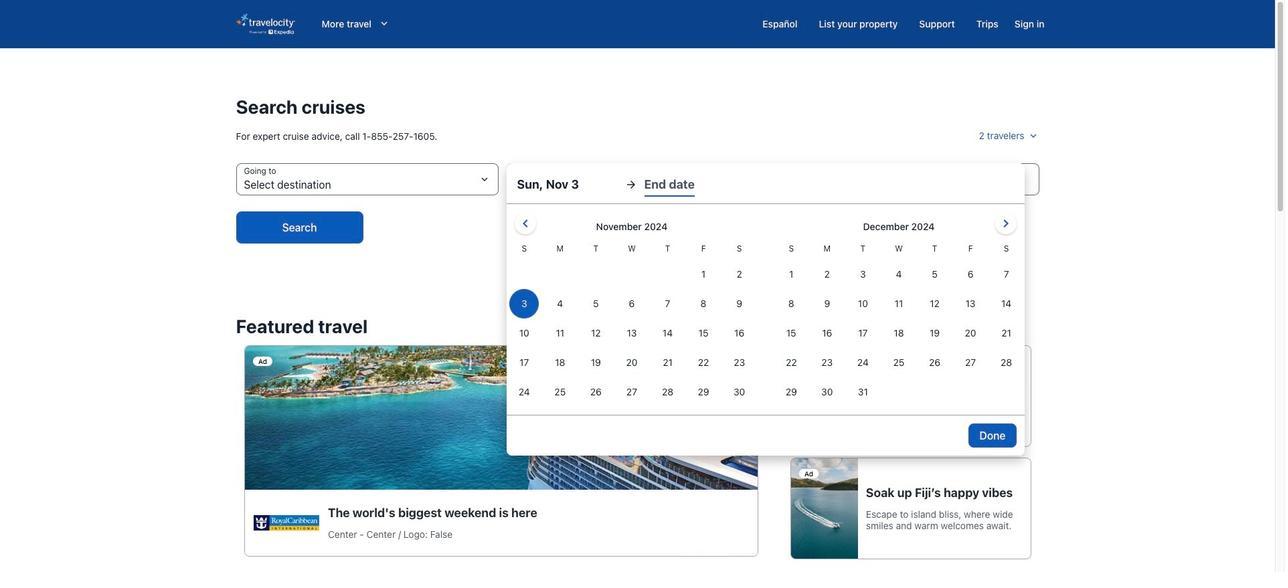 Task type: locate. For each thing, give the bounding box(es) containing it.
main content
[[0, 48, 1276, 573]]

2 travelers image
[[1028, 130, 1040, 142]]

featured travel region
[[228, 308, 1048, 568]]

travelocity logo image
[[236, 13, 295, 35]]



Task type: describe. For each thing, give the bounding box(es) containing it.
next month image
[[998, 216, 1014, 232]]

previous month image
[[517, 216, 533, 232]]



Task type: vqa. For each thing, say whether or not it's contained in the screenshot.
2 travelers Icon
yes



